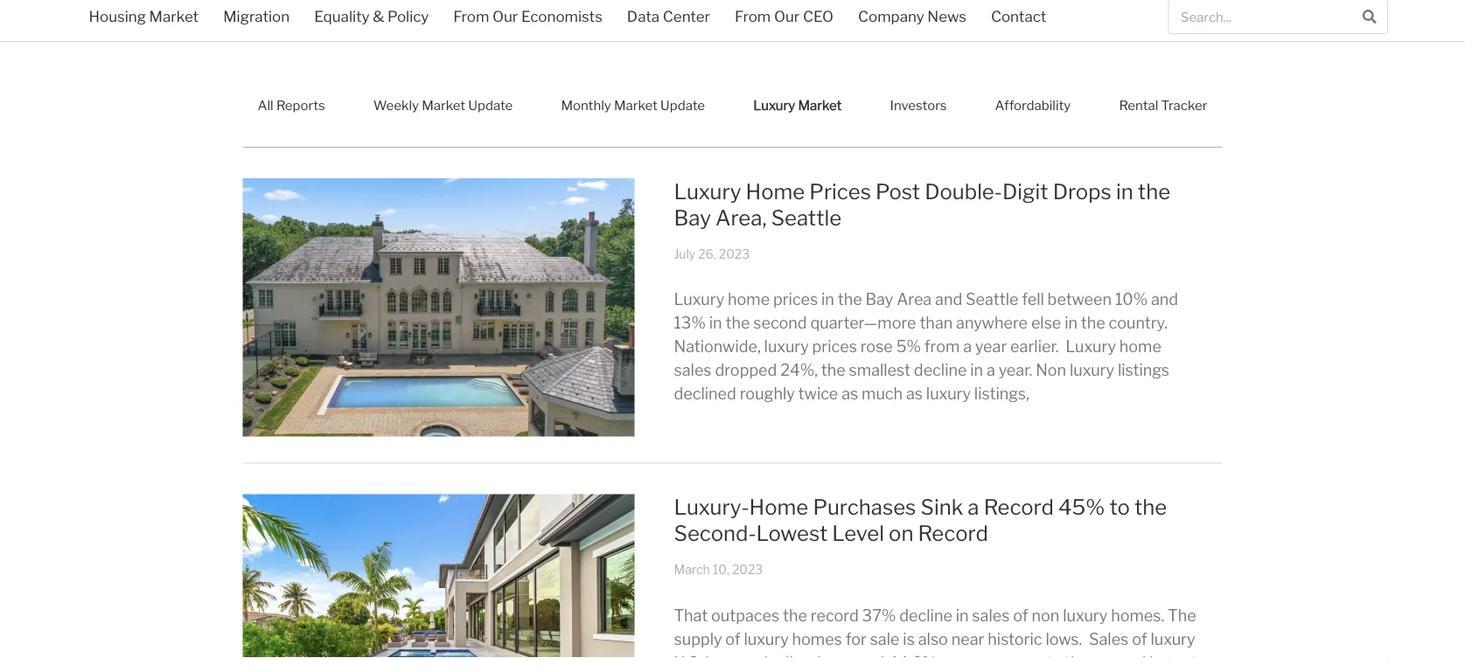 Task type: describe. For each thing, give the bounding box(es) containing it.
monthly market update
[[561, 97, 705, 113]]

market for luxury
[[798, 97, 842, 113]]

luxury up non
[[1066, 337, 1116, 357]]

quarter—more
[[811, 314, 917, 333]]

that outpaces the record 37% decline in sales of non luxury homes. the supply of luxury homes for sale is also near historic lows.  sales of luxury u.s. homes declined a record 44.6% year over year to the second lowe
[[674, 607, 1198, 659]]

july
[[674, 247, 696, 262]]

in inside the that outpaces the record 37% decline in sales of non luxury homes. the supply of luxury homes for sale is also near historic lows.  sales of luxury u.s. homes declined a record 44.6% year over year to the second lowe
[[956, 607, 969, 626]]

13%
[[674, 314, 706, 333]]

near
[[952, 630, 985, 650]]

our for economists
[[493, 7, 518, 25]]

0 horizontal spatial of
[[726, 630, 741, 650]]

smallest
[[849, 361, 911, 380]]

tracker
[[1162, 97, 1208, 113]]

between
[[1048, 290, 1112, 309]]

2023 for area,
[[719, 247, 750, 262]]

from for from our ceo
[[735, 7, 771, 25]]

post
[[876, 179, 921, 204]]

equality
[[314, 7, 370, 25]]

24%,
[[781, 361, 818, 380]]

declined inside luxury home prices in the bay area and seattle fell between 10% and 13% in the second quarter—more than anywhere else in the country. nationwide, luxury prices rose 5% from a year earlier.  luxury home sales dropped 24%, the smallest decline in a year. non luxury listings declined roughly twice as much as luxury listings,
[[674, 385, 737, 404]]

area,
[[716, 205, 767, 231]]

the down sales at the bottom of page
[[1065, 654, 1089, 659]]

march
[[674, 563, 710, 578]]

data center
[[627, 7, 711, 25]]

double-
[[925, 179, 1003, 204]]

26,
[[698, 247, 716, 262]]

to inside luxury-home purchases sink a record 45% to the second-lowest level on record
[[1110, 495, 1130, 521]]

second inside luxury home prices in the bay area and seattle fell between 10% and 13% in the second quarter—more than anywhere else in the country. nationwide, luxury prices rose 5% from a year earlier.  luxury home sales dropped 24%, the smallest decline in a year. non luxury listings declined roughly twice as much as luxury listings,
[[754, 314, 807, 333]]

migration
[[223, 7, 290, 25]]

the
[[1168, 607, 1197, 626]]

housing market link
[[77, 0, 211, 37]]

is
[[903, 630, 915, 650]]

rental tracker
[[1120, 97, 1208, 113]]

luxury for luxury home prices post double-digit drops in the bay area, seattle
[[674, 179, 741, 204]]

ceo
[[803, 7, 834, 25]]

to inside the that outpaces the record 37% decline in sales of non luxury homes. the supply of luxury homes for sale is also near historic lows.  sales of luxury u.s. homes declined a record 44.6% year over year to the second lowe
[[1046, 654, 1062, 659]]

a inside luxury-home purchases sink a record 45% to the second-lowest level on record
[[968, 495, 980, 521]]

in up nationwide,
[[709, 314, 722, 333]]

rental
[[1120, 97, 1159, 113]]

home for lowest
[[749, 495, 809, 521]]

drops
[[1053, 179, 1112, 204]]

area
[[897, 290, 932, 309]]

sale
[[870, 630, 900, 650]]

else
[[1032, 314, 1062, 333]]

policy
[[388, 7, 429, 25]]

bay inside luxury home prices post double-digit drops in the bay area, seattle
[[674, 205, 711, 231]]

that
[[674, 607, 708, 626]]

roughly
[[740, 385, 795, 404]]

decline inside luxury home prices in the bay area and seattle fell between 10% and 13% in the second quarter—more than anywhere else in the country. nationwide, luxury prices rose 5% from a year earlier.  luxury home sales dropped 24%, the smallest decline in a year. non luxury listings declined roughly twice as much as luxury listings,
[[914, 361, 967, 380]]

outpaces
[[711, 607, 780, 626]]

luxury down the from
[[927, 385, 971, 404]]

1 horizontal spatial of
[[1013, 607, 1029, 626]]

45%
[[1059, 495, 1105, 521]]

twice
[[799, 385, 839, 404]]

company news link
[[846, 0, 979, 37]]

luxury home prices post double-digit drops in the bay area, seattle link
[[674, 179, 1171, 231]]

company news
[[858, 7, 967, 25]]

investors link
[[875, 85, 962, 125]]

our for ceo
[[774, 7, 800, 25]]

2 horizontal spatial of
[[1132, 630, 1148, 650]]

for
[[846, 630, 867, 650]]

dropped
[[715, 361, 777, 380]]

fell
[[1022, 290, 1045, 309]]

the up "quarter—more"
[[838, 290, 862, 309]]

july 26, 2023
[[674, 247, 750, 262]]

supply
[[674, 630, 722, 650]]

luxury-home purchases sink a record 45% to the second-lowest level on record
[[674, 495, 1167, 547]]

1 vertical spatial prices
[[813, 337, 857, 357]]

monthly market update link
[[546, 85, 720, 125]]

affordability link
[[980, 85, 1086, 125]]

equality & policy
[[314, 7, 429, 25]]

housing market
[[89, 7, 199, 25]]

contact link
[[979, 0, 1059, 37]]

digit
[[1003, 179, 1049, 204]]

in right else
[[1065, 314, 1078, 333]]

the inside luxury-home purchases sink a record 45% to the second-lowest level on record
[[1135, 495, 1167, 521]]

reports
[[276, 97, 325, 113]]

prices
[[810, 179, 871, 204]]

homes.
[[1111, 607, 1165, 626]]

the down between
[[1081, 314, 1106, 333]]

year.
[[999, 361, 1033, 380]]

0 vertical spatial record
[[811, 607, 859, 626]]

in inside luxury home prices post double-digit drops in the bay area, seattle
[[1116, 179, 1134, 204]]

10,
[[713, 563, 730, 578]]

lowest
[[757, 522, 828, 547]]

sales inside luxury home prices in the bay area and seattle fell between 10% and 13% in the second quarter—more than anywhere else in the country. nationwide, luxury prices rose 5% from a year earlier.  luxury home sales dropped 24%, the smallest decline in a year. non luxury listings declined roughly twice as much as luxury listings,
[[674, 361, 712, 380]]

affordability
[[995, 97, 1071, 113]]

contact
[[991, 7, 1047, 25]]

the up nationwide,
[[726, 314, 750, 333]]

company
[[858, 7, 925, 25]]



Task type: vqa. For each thing, say whether or not it's contained in the screenshot.
Declined inside the THAT OUTPACES THE RECORD 37% DECLINE IN SALES OF NON LUXURY HOMES. THE SUPPLY OF LUXURY HOMES FOR SALE IS ALSO NEAR HISTORIC LOWS.  SALES OF LUXURY U.S. HOMES DECLINED A RECORD 44.6% YEAR OVER YEAR TO THE SECOND LOWE
yes



Task type: locate. For each thing, give the bounding box(es) containing it.
0 vertical spatial bay
[[674, 205, 711, 231]]

1 vertical spatial decline
[[900, 607, 953, 626]]

luxury up area,
[[674, 179, 741, 204]]

home up area,
[[746, 179, 805, 204]]

to right 45%
[[1110, 495, 1130, 521]]

home inside luxury home prices post double-digit drops in the bay area, seattle
[[746, 179, 805, 204]]

weekly market update
[[374, 97, 513, 113]]

2023
[[719, 247, 750, 262], [732, 563, 763, 578]]

a right the from
[[964, 337, 972, 357]]

from
[[453, 7, 489, 25], [735, 7, 771, 25]]

1 vertical spatial sales
[[972, 607, 1010, 626]]

1 vertical spatial 2023
[[732, 563, 763, 578]]

record down sink
[[918, 522, 989, 547]]

year inside luxury home prices in the bay area and seattle fell between 10% and 13% in the second quarter—more than anywhere else in the country. nationwide, luxury prices rose 5% from a year earlier.  luxury home sales dropped 24%, the smallest decline in a year. non luxury listings declined roughly twice as much as luxury listings,
[[976, 337, 1007, 357]]

luxury-home purchases sink a record 45% to the second-lowest level on record link
[[674, 495, 1167, 547]]

our
[[493, 7, 518, 25], [774, 7, 800, 25]]

decline inside the that outpaces the record 37% decline in sales of non luxury homes. the supply of luxury homes for sale is also near historic lows.  sales of luxury u.s. homes declined a record 44.6% year over year to the second lowe
[[900, 607, 953, 626]]

luxury for luxury home prices in the bay area and seattle fell between 10% and 13% in the second quarter—more than anywhere else in the country. nationwide, luxury prices rose 5% from a year earlier.  luxury home sales dropped 24%, the smallest decline in a year. non luxury listings declined roughly twice as much as luxury listings,
[[674, 290, 725, 309]]

and up 'than'
[[935, 290, 963, 309]]

second-
[[674, 522, 757, 547]]

in up "quarter—more"
[[822, 290, 835, 309]]

home
[[728, 290, 770, 309], [1120, 337, 1162, 357]]

nationwide,
[[674, 337, 761, 357]]

luxury right non
[[1070, 361, 1115, 380]]

0 horizontal spatial second
[[754, 314, 807, 333]]

and right 10%
[[1151, 290, 1179, 309]]

1 horizontal spatial year
[[976, 337, 1007, 357]]

None search field
[[1169, 0, 1388, 34]]

prices down "quarter—more"
[[813, 337, 857, 357]]

in
[[1116, 179, 1134, 204], [822, 290, 835, 309], [709, 314, 722, 333], [1065, 314, 1078, 333], [971, 361, 984, 380], [956, 607, 969, 626]]

1 horizontal spatial and
[[1151, 290, 1179, 309]]

luxury up '24%,' on the bottom right of page
[[764, 337, 809, 357]]

0 horizontal spatial homes
[[705, 654, 756, 659]]

0 vertical spatial home
[[728, 290, 770, 309]]

1 horizontal spatial update
[[661, 97, 705, 113]]

0 vertical spatial home
[[746, 179, 805, 204]]

center
[[663, 7, 711, 25]]

historic
[[988, 630, 1043, 650]]

economists
[[522, 7, 603, 25]]

home up lowest
[[749, 495, 809, 521]]

1 vertical spatial bay
[[866, 290, 894, 309]]

year
[[976, 337, 1007, 357], [940, 654, 972, 659], [1011, 654, 1043, 659]]

second down sales at the bottom of page
[[1093, 654, 1146, 659]]

0 vertical spatial sales
[[674, 361, 712, 380]]

2023 right "10,"
[[732, 563, 763, 578]]

0 horizontal spatial our
[[493, 7, 518, 25]]

seattle up anywhere on the right
[[966, 290, 1019, 309]]

1 vertical spatial to
[[1046, 654, 1062, 659]]

the right drops
[[1138, 179, 1171, 204]]

a inside the that outpaces the record 37% decline in sales of non luxury homes. the supply of luxury homes for sale is also near historic lows.  sales of luxury u.s. homes declined a record 44.6% year over year to the second lowe
[[825, 654, 833, 659]]

the up twice
[[821, 361, 846, 380]]

of down homes.
[[1132, 630, 1148, 650]]

1 and from the left
[[935, 290, 963, 309]]

to down the non
[[1046, 654, 1062, 659]]

0 vertical spatial homes
[[792, 630, 842, 650]]

record up for
[[811, 607, 859, 626]]

news
[[928, 7, 967, 25]]

1 vertical spatial home
[[749, 495, 809, 521]]

2 horizontal spatial year
[[1011, 654, 1043, 659]]

market
[[149, 7, 199, 25], [422, 97, 466, 113], [614, 97, 658, 113], [798, 97, 842, 113]]

0 horizontal spatial home
[[728, 290, 770, 309]]

sink
[[921, 495, 964, 521]]

year down near
[[940, 654, 972, 659]]

seattle inside luxury home prices in the bay area and seattle fell between 10% and 13% in the second quarter—more than anywhere else in the country. nationwide, luxury prices rose 5% from a year earlier.  luxury home sales dropped 24%, the smallest decline in a year. non luxury listings declined roughly twice as much as luxury listings,
[[966, 290, 1019, 309]]

1 from from the left
[[453, 7, 489, 25]]

1 vertical spatial declined
[[759, 654, 821, 659]]

as
[[842, 385, 859, 404], [906, 385, 923, 404]]

weekly market update link
[[359, 85, 528, 125]]

home for area,
[[746, 179, 805, 204]]

1 vertical spatial home
[[1120, 337, 1162, 357]]

homes down supply
[[705, 654, 756, 659]]

1 vertical spatial second
[[1093, 654, 1146, 659]]

prices up '24%,' on the bottom right of page
[[773, 290, 818, 309]]

luxury up sales at the bottom of page
[[1063, 607, 1108, 626]]

non
[[1036, 361, 1067, 380]]

homes
[[792, 630, 842, 650], [705, 654, 756, 659]]

than
[[920, 314, 953, 333]]

from our economists
[[453, 7, 603, 25]]

migration link
[[211, 0, 302, 37]]

1 as from the left
[[842, 385, 859, 404]]

2 update from the left
[[661, 97, 705, 113]]

2023 right 26,
[[719, 247, 750, 262]]

country.
[[1109, 314, 1168, 333]]

of up historic
[[1013, 607, 1029, 626]]

our left economists
[[493, 7, 518, 25]]

decline
[[914, 361, 967, 380], [900, 607, 953, 626]]

luxury market link
[[739, 85, 857, 125]]

listings,
[[975, 385, 1030, 404]]

all reports
[[258, 97, 325, 113]]

homes left for
[[792, 630, 842, 650]]

0 vertical spatial record
[[984, 495, 1054, 521]]

1 horizontal spatial second
[[1093, 654, 1146, 659]]

1 vertical spatial homes
[[705, 654, 756, 659]]

decline up also
[[900, 607, 953, 626]]

a left 44.6%
[[825, 654, 833, 659]]

home inside luxury-home purchases sink a record 45% to the second-lowest level on record
[[749, 495, 809, 521]]

2 and from the left
[[1151, 290, 1179, 309]]

update for weekly market update
[[468, 97, 513, 113]]

home up nationwide,
[[728, 290, 770, 309]]

in right drops
[[1116, 179, 1134, 204]]

from for from our economists
[[453, 7, 489, 25]]

0 vertical spatial prices
[[773, 290, 818, 309]]

luxury up 13%
[[674, 290, 725, 309]]

purchases
[[813, 495, 916, 521]]

the inside luxury home prices post double-digit drops in the bay area, seattle
[[1138, 179, 1171, 204]]

1 horizontal spatial sales
[[972, 607, 1010, 626]]

0 vertical spatial to
[[1110, 495, 1130, 521]]

from our ceo
[[735, 7, 834, 25]]

declined down outpaces
[[759, 654, 821, 659]]

record down for
[[837, 654, 885, 659]]

1 horizontal spatial homes
[[792, 630, 842, 650]]

1 horizontal spatial to
[[1110, 495, 1130, 521]]

the right 45%
[[1135, 495, 1167, 521]]

the
[[1138, 179, 1171, 204], [838, 290, 862, 309], [726, 314, 750, 333], [1081, 314, 1106, 333], [821, 361, 846, 380], [1135, 495, 1167, 521], [783, 607, 808, 626], [1065, 654, 1089, 659]]

u.s.
[[674, 654, 702, 659]]

seattle inside luxury home prices post double-digit drops in the bay area, seattle
[[771, 205, 842, 231]]

second up '24%,' on the bottom right of page
[[754, 314, 807, 333]]

in up near
[[956, 607, 969, 626]]

1 horizontal spatial from
[[735, 7, 771, 25]]

2 from from the left
[[735, 7, 771, 25]]

seattle down prices at the right of the page
[[771, 205, 842, 231]]

sales inside the that outpaces the record 37% decline in sales of non luxury homes. the supply of luxury homes for sale is also near historic lows.  sales of luxury u.s. homes declined a record 44.6% year over year to the second lowe
[[972, 607, 1010, 626]]

second
[[754, 314, 807, 333], [1093, 654, 1146, 659]]

record left 45%
[[984, 495, 1054, 521]]

non
[[1032, 607, 1060, 626]]

year down anywhere on the right
[[976, 337, 1007, 357]]

1 horizontal spatial home
[[1120, 337, 1162, 357]]

the right outpaces
[[783, 607, 808, 626]]

0 horizontal spatial and
[[935, 290, 963, 309]]

0 horizontal spatial from
[[453, 7, 489, 25]]

10%
[[1116, 290, 1148, 309]]

luxury down the from our ceo link
[[754, 97, 796, 113]]

second inside the that outpaces the record 37% decline in sales of non luxury homes. the supply of luxury homes for sale is also near historic lows.  sales of luxury u.s. homes declined a record 44.6% year over year to the second lowe
[[1093, 654, 1146, 659]]

declined inside the that outpaces the record 37% decline in sales of non luxury homes. the supply of luxury homes for sale is also near historic lows.  sales of luxury u.s. homes declined a record 44.6% year over year to the second lowe
[[759, 654, 821, 659]]

1 horizontal spatial our
[[774, 7, 800, 25]]

of down outpaces
[[726, 630, 741, 650]]

all reports link
[[243, 85, 340, 125]]

bay up "quarter—more"
[[866, 290, 894, 309]]

update for monthly market update
[[661, 97, 705, 113]]

from left ceo at the top right of the page
[[735, 7, 771, 25]]

luxury-
[[674, 495, 749, 521]]

2 our from the left
[[774, 7, 800, 25]]

as right much
[[906, 385, 923, 404]]

luxury down outpaces
[[744, 630, 789, 650]]

over
[[975, 654, 1008, 659]]

rose
[[861, 337, 893, 357]]

1 vertical spatial seattle
[[966, 290, 1019, 309]]

in up listings,
[[971, 361, 984, 380]]

record
[[811, 607, 859, 626], [837, 654, 885, 659]]

0 vertical spatial declined
[[674, 385, 737, 404]]

2 as from the left
[[906, 385, 923, 404]]

data center link
[[615, 0, 723, 37]]

also
[[919, 630, 948, 650]]

from right policy on the left top of the page
[[453, 7, 489, 25]]

bay
[[674, 205, 711, 231], [866, 290, 894, 309]]

bay inside luxury home prices in the bay area and seattle fell between 10% and 13% in the second quarter—more than anywhere else in the country. nationwide, luxury prices rose 5% from a year earlier.  luxury home sales dropped 24%, the smallest decline in a year. non luxury listings declined roughly twice as much as luxury listings,
[[866, 290, 894, 309]]

Search... search field
[[1169, 0, 1353, 33]]

and
[[935, 290, 963, 309], [1151, 290, 1179, 309]]

our left ceo at the top right of the page
[[774, 7, 800, 25]]

search image
[[1363, 9, 1377, 23]]

luxury for luxury market
[[754, 97, 796, 113]]

declined down 'dropped'
[[674, 385, 737, 404]]

all
[[258, 97, 274, 113]]

37%
[[862, 607, 896, 626]]

year down historic
[[1011, 654, 1043, 659]]

0 horizontal spatial year
[[940, 654, 972, 659]]

market for weekly
[[422, 97, 466, 113]]

market for monthly
[[614, 97, 658, 113]]

as right twice
[[842, 385, 859, 404]]

luxury inside luxury home prices post double-digit drops in the bay area, seattle
[[674, 179, 741, 204]]

much
[[862, 385, 903, 404]]

equality & policy link
[[302, 0, 441, 37]]

0 horizontal spatial to
[[1046, 654, 1062, 659]]

0 vertical spatial 2023
[[719, 247, 750, 262]]

44.6%
[[888, 654, 937, 659]]

0 horizontal spatial as
[[842, 385, 859, 404]]

market for housing
[[149, 7, 199, 25]]

rental tracker link
[[1105, 85, 1223, 125]]

luxury down the
[[1151, 630, 1196, 650]]

1 vertical spatial record
[[837, 654, 885, 659]]

a left 'year.'
[[987, 361, 996, 380]]

home down country.
[[1120, 337, 1162, 357]]

level
[[832, 522, 885, 547]]

from our ceo link
[[723, 0, 846, 37]]

0 horizontal spatial update
[[468, 97, 513, 113]]

1 our from the left
[[493, 7, 518, 25]]

luxury market
[[754, 97, 842, 113]]

luxury home prices post double-digit drops in the bay area, seattle
[[674, 179, 1171, 231]]

5%
[[897, 337, 921, 357]]

decline down the from
[[914, 361, 967, 380]]

0 horizontal spatial seattle
[[771, 205, 842, 231]]

0 vertical spatial seattle
[[771, 205, 842, 231]]

0 horizontal spatial sales
[[674, 361, 712, 380]]

on
[[889, 522, 914, 547]]

bay up july
[[674, 205, 711, 231]]

seattle
[[771, 205, 842, 231], [966, 290, 1019, 309]]

sales
[[1089, 630, 1129, 650]]

of
[[1013, 607, 1029, 626], [726, 630, 741, 650], [1132, 630, 1148, 650]]

1 horizontal spatial as
[[906, 385, 923, 404]]

0 vertical spatial second
[[754, 314, 807, 333]]

1 horizontal spatial declined
[[759, 654, 821, 659]]

from our economists link
[[441, 0, 615, 37]]

housing
[[89, 7, 146, 25]]

0 horizontal spatial declined
[[674, 385, 737, 404]]

sales up near
[[972, 607, 1010, 626]]

1 update from the left
[[468, 97, 513, 113]]

2023 for lowest
[[732, 563, 763, 578]]

sales down nationwide,
[[674, 361, 712, 380]]

1 vertical spatial record
[[918, 522, 989, 547]]

monthly
[[561, 97, 611, 113]]

investors
[[890, 97, 947, 113]]

home
[[746, 179, 805, 204], [749, 495, 809, 521]]

a right sink
[[968, 495, 980, 521]]

1 horizontal spatial seattle
[[966, 290, 1019, 309]]

0 vertical spatial decline
[[914, 361, 967, 380]]

0 horizontal spatial bay
[[674, 205, 711, 231]]

1 horizontal spatial bay
[[866, 290, 894, 309]]

from
[[925, 337, 960, 357]]

luxury home prices in the bay area and seattle fell between 10% and 13% in the second quarter—more than anywhere else in the country. nationwide, luxury prices rose 5% from a year earlier.  luxury home sales dropped 24%, the smallest decline in a year. non luxury listings declined roughly twice as much as luxury listings,
[[674, 290, 1179, 404]]



